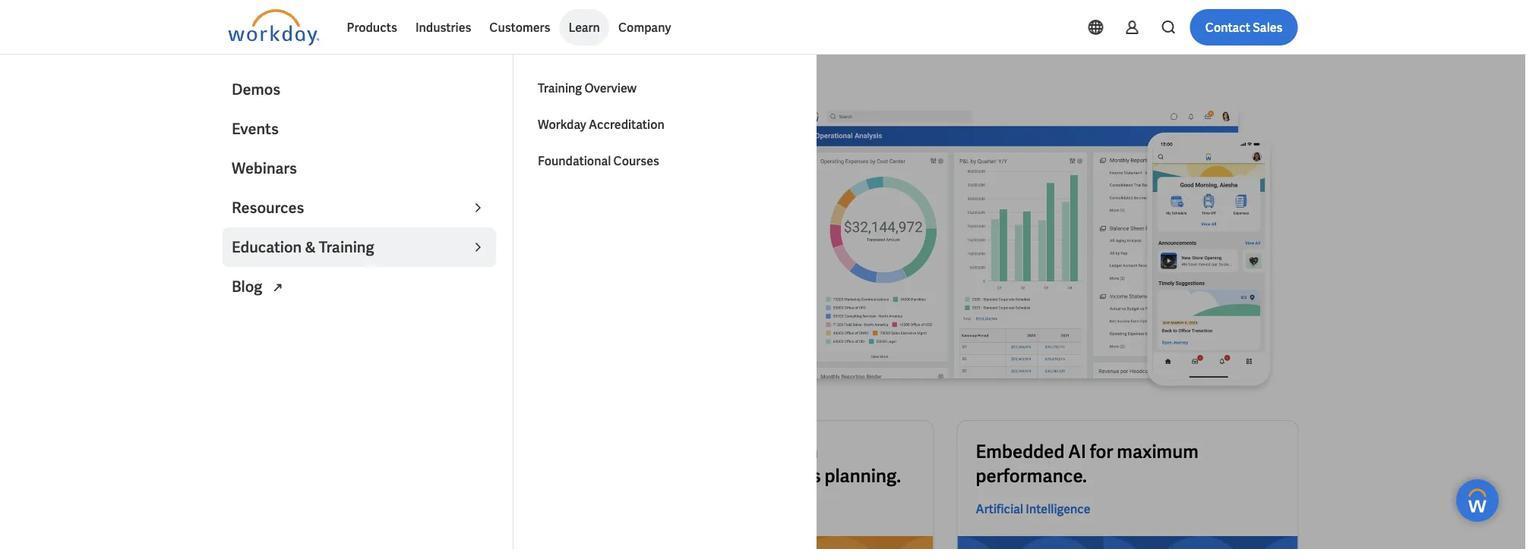 Task type: vqa. For each thing, say whether or not it's contained in the screenshot.
THE CFOS
no



Task type: describe. For each thing, give the bounding box(es) containing it.
collaborative,
[[611, 465, 723, 488]]

accreditation
[[587, 117, 663, 133]]

&
[[305, 238, 316, 258]]

events link
[[223, 109, 496, 149]]

demos
[[232, 80, 280, 100]]

industries
[[415, 19, 471, 35]]

performance.
[[976, 465, 1087, 488]]

industries button
[[406, 9, 480, 46]]

training overview
[[536, 80, 635, 96]]

demo
[[297, 289, 330, 305]]

faster
[[729, 440, 778, 464]]

embedded
[[976, 440, 1065, 464]]

go to the homepage image
[[228, 9, 319, 46]]

training overview link
[[527, 70, 801, 106]]

plan
[[228, 182, 302, 230]]

never
[[374, 182, 467, 230]]

view
[[268, 289, 295, 305]]

move forward faster with collaborative, continuous planning.
[[611, 440, 901, 488]]

contact
[[1205, 19, 1250, 35]]

blog
[[232, 277, 265, 297]]

embedded ai for maximum performance.
[[976, 440, 1199, 488]]

1 vertical spatial workday
[[290, 247, 349, 266]]

courses
[[612, 153, 658, 169]]

company
[[618, 19, 671, 35]]

products
[[347, 19, 397, 35]]

planning
[[417, 247, 477, 266]]

workday accreditation
[[536, 117, 663, 133]]

customers
[[489, 19, 550, 35]]

view demo (3:59) link
[[228, 279, 379, 316]]

learn button
[[559, 9, 609, 46]]

resources
[[232, 198, 304, 218]]

you
[[521, 247, 546, 266]]

for
[[1090, 440, 1113, 464]]

maximum
[[1117, 440, 1199, 464]]

0 vertical spatial training
[[536, 80, 581, 96]]

education & training button
[[223, 228, 496, 267]]

see how workday adaptive planning helps you plan company-wide.
[[228, 247, 686, 266]]

artificial intelligence link
[[976, 501, 1091, 519]]

education & training
[[232, 238, 374, 258]]

foundational
[[536, 153, 610, 169]]

opens in a new tab image
[[268, 279, 287, 297]]

see
[[228, 247, 254, 266]]

company button
[[609, 9, 680, 46]]

contact sales link
[[1190, 9, 1298, 46]]

adaptive
[[352, 247, 414, 266]]

wide.
[[650, 247, 686, 266]]



Task type: locate. For each thing, give the bounding box(es) containing it.
overview
[[583, 80, 635, 96]]

education
[[232, 238, 302, 258]]

before.
[[474, 182, 590, 230]]

customers button
[[480, 9, 559, 46]]

1 horizontal spatial training
[[536, 80, 581, 96]]

intelligence
[[1026, 502, 1091, 518]]

foundational courses link
[[527, 143, 801, 179]]

1 vertical spatial training
[[319, 238, 374, 258]]

events
[[232, 119, 279, 139]]

workday up foundational
[[536, 117, 585, 133]]

1 horizontal spatial workday
[[536, 117, 585, 133]]

how
[[257, 247, 286, 266]]

plan like never before.
[[228, 182, 590, 230]]

blog link
[[223, 267, 496, 307]]

0 vertical spatial workday
[[536, 117, 585, 133]]

(3:59)
[[333, 289, 364, 305]]

like
[[309, 182, 367, 230]]

continuous
[[727, 465, 821, 488]]

foundational courses
[[536, 153, 658, 169]]

desktop view of financial management operational analysis dashboard showing operating expenses by cost center and mobile view of human capital management home screen showing suggested tasks and announcements. image
[[775, 103, 1298, 397]]

sales
[[1253, 19, 1283, 35]]

company-
[[582, 247, 650, 266]]

contact sales
[[1205, 19, 1283, 35]]

resources button
[[223, 188, 496, 228]]

training inside dropdown button
[[319, 238, 374, 258]]

0 horizontal spatial training
[[319, 238, 374, 258]]

ai
[[1068, 440, 1086, 464]]

learn
[[568, 19, 600, 35]]

webinars link
[[223, 149, 496, 188]]

move
[[611, 440, 657, 464]]

workday up the view demo (3:59)
[[290, 247, 349, 266]]

artificial
[[976, 502, 1023, 518]]

training left the overview
[[536, 80, 581, 96]]

products button
[[338, 9, 406, 46]]

webinars
[[232, 159, 297, 179]]

0 horizontal spatial workday
[[290, 247, 349, 266]]

view demo (3:59)
[[268, 289, 364, 305]]

training right &
[[319, 238, 374, 258]]

workday accreditation link
[[527, 106, 801, 143]]

plan
[[549, 247, 579, 266]]

demos link
[[223, 70, 496, 109]]

artificial intelligence
[[976, 502, 1091, 518]]

forward
[[661, 440, 726, 464]]

with
[[781, 440, 818, 464]]

workday
[[536, 117, 585, 133], [290, 247, 349, 266]]

planning.
[[824, 465, 901, 488]]

helps
[[481, 247, 518, 266]]

training
[[536, 80, 581, 96], [319, 238, 374, 258]]



